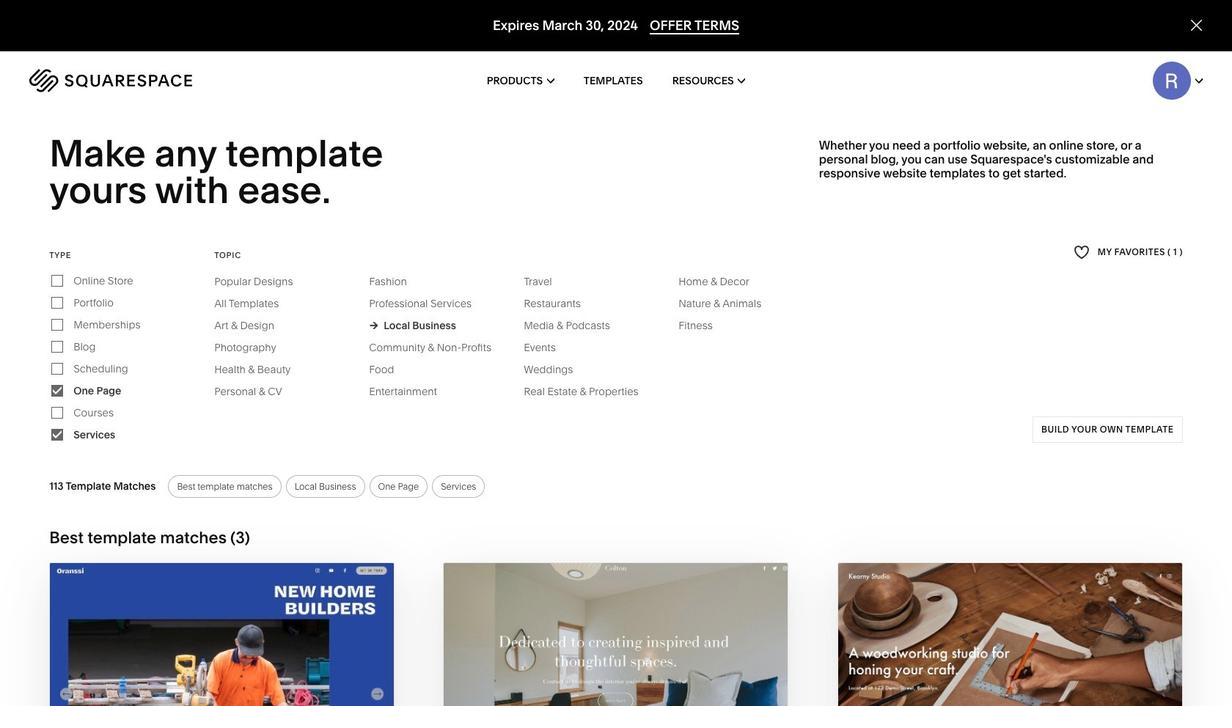 Task type: describe. For each thing, give the bounding box(es) containing it.
oranssi image
[[50, 563, 394, 707]]

kearny image
[[838, 563, 1183, 707]]

colton image
[[444, 563, 788, 707]]



Task type: vqa. For each thing, say whether or not it's contained in the screenshot.
Below
no



Task type: locate. For each thing, give the bounding box(es) containing it.
main content
[[0, 0, 1233, 707]]



